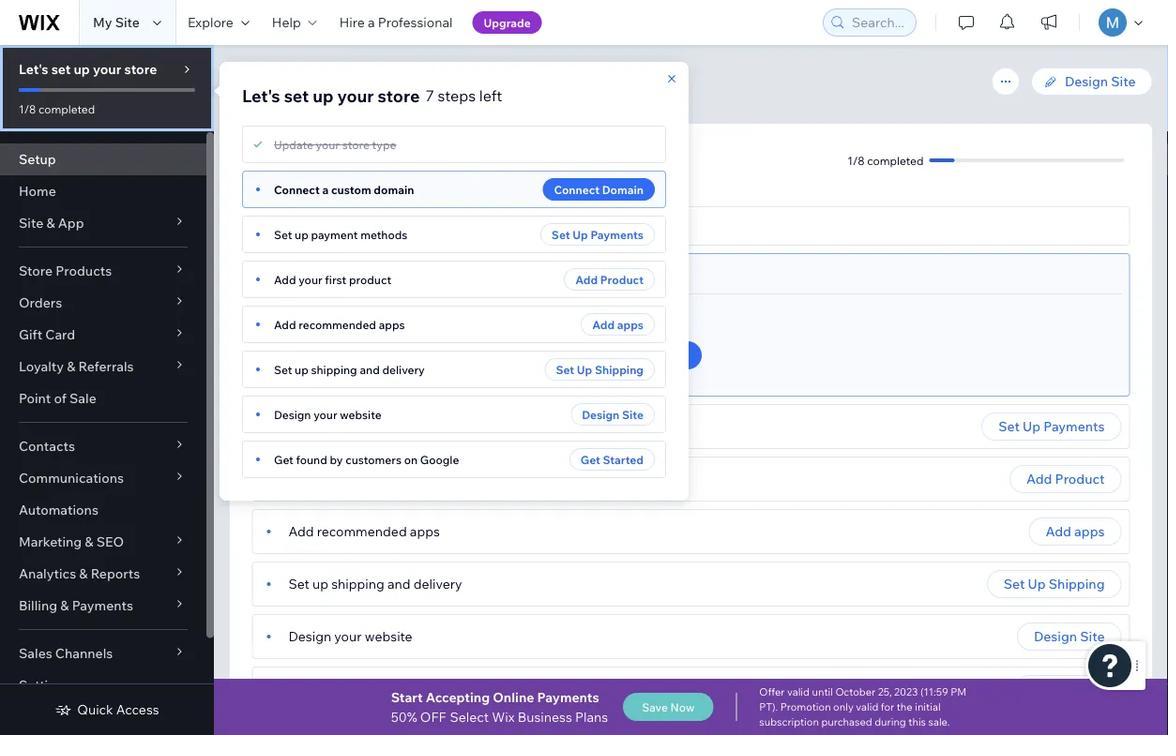 Task type: describe. For each thing, give the bounding box(es) containing it.
gift card
[[19, 326, 75, 343]]

loyalty & referrals button
[[0, 351, 206, 383]]

store up perfect
[[367, 218, 399, 234]]

first for set up shipping button to the bottom set up payments button
[[347, 471, 371, 487]]

site inside popup button
[[19, 215, 43, 231]]

sale
[[69, 390, 96, 407]]

1 vertical spatial payment
[[331, 418, 386, 435]]

design site inside design site link
[[1065, 73, 1136, 90]]

marketing
[[19, 534, 82, 550]]

0 vertical spatial add apps
[[592, 318, 644, 332]]

store products button
[[0, 255, 206, 287]]

e.g., mystunningwebsite.com field
[[312, 342, 596, 369]]

& for marketing
[[85, 534, 93, 550]]

set up payments for set up shipping button to the bottom set up payments button
[[998, 418, 1105, 435]]

add your first product for set up shipping button to the bottom set up payments button
[[288, 471, 423, 487]]

set up payments for left set up shipping button set up payments button
[[552, 228, 644, 242]]

of
[[54, 390, 67, 407]]

online
[[493, 689, 534, 706]]

product for left set up shipping button set up payments button
[[349, 273, 391, 287]]

& for loyalty
[[67, 358, 75, 375]]

save
[[642, 700, 668, 714]]

the
[[897, 701, 913, 714]]

set up payments button for set up shipping button to the bottom
[[982, 413, 1122, 441]]

sales channels button
[[0, 638, 206, 670]]

0 vertical spatial delivery
[[382, 363, 425, 377]]

0 vertical spatial and
[[445, 310, 468, 326]]

automations link
[[0, 494, 206, 526]]

setup
[[19, 151, 56, 167]]

1 vertical spatial customers
[[371, 681, 436, 698]]

design site button for set up shipping button to the bottom
[[1017, 623, 1122, 651]]

store
[[19, 263, 53, 279]]

secure
[[471, 310, 512, 326]]

upgrade
[[484, 15, 531, 30]]

let's inside button
[[635, 347, 664, 364]]

business
[[518, 709, 572, 725]]

clicks.
[[576, 310, 613, 326]]

card
[[45, 326, 75, 343]]

marketing & seo button
[[0, 526, 206, 558]]

up inside sidebar element
[[74, 61, 90, 77]]

hire
[[339, 14, 365, 30]]

during
[[875, 716, 906, 729]]

select
[[450, 709, 489, 725]]

store down let's set up your store 7 steps left
[[342, 137, 370, 152]]

settings link
[[0, 670, 206, 702]]

get started for get started button associated with set up shipping button to the bottom's design site button
[[1032, 681, 1105, 698]]

purchased
[[821, 716, 872, 729]]

set up shipping for left set up shipping button add apps button
[[556, 363, 644, 377]]

hire a professional
[[339, 14, 453, 30]]

let's down welcome,
[[252, 150, 290, 171]]

let's inside sidebar element
[[19, 61, 48, 77]]

plans
[[575, 709, 608, 725]]

sales channels
[[19, 645, 113, 662]]

it
[[515, 310, 524, 326]]

seo
[[96, 534, 124, 550]]

let's set up your store inside sidebar element
[[19, 61, 157, 77]]

save now
[[642, 700, 695, 714]]

store products
[[19, 263, 112, 279]]

type for set up shipping button to the bottom set up payments button
[[401, 218, 429, 234]]

few
[[551, 310, 573, 326]]

find your perfect domain and secure it in a few clicks.
[[288, 310, 613, 326]]

update for left set up shipping button set up payments button
[[274, 137, 313, 152]]

shipping for set up shipping button to the bottom
[[331, 576, 385, 592]]

offer
[[759, 686, 785, 699]]

start accepting online payments 50% off select wix business plans
[[391, 689, 608, 725]]

1 vertical spatial domain
[[405, 266, 452, 282]]

this
[[908, 716, 926, 729]]

1 vertical spatial custom
[[355, 266, 402, 282]]

google for set up shipping button to the bottom
[[457, 681, 502, 698]]

by for set up shipping button to the bottom
[[353, 681, 368, 698]]

point of sale
[[19, 390, 96, 407]]

billing & payments
[[19, 598, 133, 614]]

my site
[[93, 14, 140, 30]]

1 horizontal spatial 1/8 completed
[[847, 153, 924, 167]]

left
[[479, 86, 502, 105]]

0 vertical spatial get found by customers on google
[[274, 453, 459, 467]]

recommended for set up shipping button to the bottom
[[317, 524, 407, 540]]

off
[[420, 709, 446, 725]]

2 vertical spatial domain
[[396, 310, 442, 326]]

loyalty & referrals
[[19, 358, 134, 375]]

set up shipping and delivery for set up shipping button to the bottom
[[288, 576, 462, 592]]

7
[[425, 86, 434, 105]]

type for left set up shipping button set up payments button
[[372, 137, 396, 152]]

1 vertical spatial set up shipping button
[[987, 570, 1122, 599]]

set up shipping for add apps button for set up shipping button to the bottom
[[1004, 576, 1105, 592]]

quick access button
[[55, 702, 159, 719]]

recommended for left set up shipping button
[[299, 318, 376, 332]]

shipping for set up shipping button to the bottom
[[1049, 576, 1105, 592]]

0 vertical spatial domain
[[374, 182, 414, 197]]

design your website for left set up shipping button
[[274, 408, 381, 422]]

orders
[[19, 295, 62, 311]]

analytics & reports
[[19, 566, 140, 582]]

settings
[[19, 677, 71, 694]]

methods for set up shipping button to the bottom
[[389, 418, 443, 435]]

home
[[19, 183, 56, 199]]

50%
[[391, 709, 417, 725]]

communications button
[[0, 463, 206, 494]]

billing & payments button
[[0, 590, 206, 622]]

0 vertical spatial connect a custom domain
[[274, 182, 414, 197]]

product for left set up shipping button
[[600, 273, 644, 287]]

professional
[[378, 14, 453, 30]]

channels
[[55, 645, 113, 662]]

sidebar element
[[0, 45, 214, 736]]

add product for add apps button for set up shipping button to the bottom
[[1026, 471, 1105, 487]]

website for left set up shipping button
[[340, 408, 381, 422]]

add recommended apps for set up shipping button to the bottom
[[288, 524, 440, 540]]

steps
[[438, 86, 476, 105]]

until
[[812, 686, 833, 699]]

0 vertical spatial valid
[[787, 686, 810, 699]]

0 vertical spatial customers
[[345, 453, 401, 467]]

products
[[56, 263, 112, 279]]

sale.
[[928, 716, 950, 729]]

offer valid until october 25, 2023 (11:59 pm pt). promotion only valid for the initial subscription purchased during this sale.
[[759, 686, 967, 729]]

get started for get started button for design site button associated with left set up shipping button
[[581, 453, 644, 467]]

go
[[667, 347, 685, 364]]

mateo
[[358, 68, 438, 101]]

set up payments button for left set up shipping button
[[540, 223, 655, 246]]

add apps button for set up shipping button to the bottom
[[1029, 518, 1122, 546]]

shipping for left set up shipping button
[[311, 363, 357, 377]]

accepting
[[426, 689, 490, 706]]

store left 7
[[378, 85, 420, 106]]

help button
[[261, 0, 328, 45]]

add product button for add apps button for set up shipping button to the bottom
[[1009, 465, 1122, 493]]

loyalty
[[19, 358, 64, 375]]

referrals
[[78, 358, 134, 375]]

hire a professional link
[[328, 0, 464, 45]]

add apps button for left set up shipping button
[[581, 313, 655, 336]]

point
[[19, 390, 51, 407]]

2023
[[894, 686, 918, 699]]

1 horizontal spatial 1/8
[[847, 153, 865, 167]]

pm
[[951, 686, 967, 699]]

automations
[[19, 502, 98, 518]]

& for billing
[[60, 598, 69, 614]]

access
[[116, 702, 159, 718]]

contacts button
[[0, 431, 206, 463]]



Task type: locate. For each thing, give the bounding box(es) containing it.
get started
[[581, 453, 644, 467], [1032, 681, 1105, 698]]

welcome, mateo
[[229, 68, 438, 101]]

0 horizontal spatial 1/8 completed
[[19, 102, 95, 116]]

1 vertical spatial recommended
[[317, 524, 407, 540]]

1 vertical spatial on
[[439, 681, 454, 698]]

get found by customers on google
[[274, 453, 459, 467], [288, 681, 502, 698]]

pt).
[[759, 701, 778, 714]]

started for design site button associated with left set up shipping button
[[603, 453, 644, 467]]

let's set up your store down 'my'
[[19, 61, 157, 77]]

0 vertical spatial add product
[[575, 273, 644, 287]]

0 horizontal spatial started
[[603, 453, 644, 467]]

find
[[288, 310, 315, 326]]

perfect
[[349, 310, 393, 326]]

1 vertical spatial completed
[[867, 153, 924, 167]]

save now button
[[623, 693, 713, 721]]

25,
[[878, 686, 892, 699]]

on
[[404, 453, 418, 467], [439, 681, 454, 698]]

home link
[[0, 175, 206, 207]]

completed inside sidebar element
[[38, 102, 95, 116]]

design your website
[[274, 408, 381, 422], [288, 629, 413, 645]]

let's left go
[[635, 347, 664, 364]]

1 vertical spatial type
[[401, 218, 429, 234]]

set up payments button
[[540, 223, 655, 246], [982, 413, 1122, 441]]

store down my site
[[124, 61, 157, 77]]

0 vertical spatial type
[[372, 137, 396, 152]]

0 horizontal spatial product
[[600, 273, 644, 287]]

found for left set up shipping button
[[296, 453, 327, 467]]

0 vertical spatial get started
[[581, 453, 644, 467]]

shipping
[[595, 363, 644, 377], [1049, 576, 1105, 592]]

my
[[93, 14, 112, 30]]

quick access
[[77, 702, 159, 718]]

design site for set up shipping button to the bottom set up payments button
[[1034, 629, 1105, 645]]

2 vertical spatial and
[[387, 576, 411, 592]]

found for set up shipping button to the bottom
[[314, 681, 350, 698]]

1 vertical spatial shipping
[[331, 576, 385, 592]]

update down welcome,
[[274, 137, 313, 152]]

add product button
[[564, 268, 655, 291], [1009, 465, 1122, 493]]

design site button
[[571, 403, 655, 426], [1017, 623, 1122, 651]]

0 vertical spatial custom
[[331, 182, 371, 197]]

on for left set up shipping button
[[404, 453, 418, 467]]

domain
[[374, 182, 414, 197], [405, 266, 452, 282], [396, 310, 442, 326]]

& left seo at the left of the page
[[85, 534, 93, 550]]

1 horizontal spatial completed
[[867, 153, 924, 167]]

1 vertical spatial get started
[[1032, 681, 1105, 698]]

1 vertical spatial shipping
[[1049, 576, 1105, 592]]

1 vertical spatial get found by customers on google
[[288, 681, 502, 698]]

1/8
[[19, 102, 36, 116], [847, 153, 865, 167]]

& inside dropdown button
[[85, 534, 93, 550]]

0 vertical spatial found
[[296, 453, 327, 467]]

1 horizontal spatial get started
[[1032, 681, 1105, 698]]

started for set up shipping button to the bottom's design site button
[[1058, 681, 1105, 698]]

set up setup
[[51, 61, 71, 77]]

1 vertical spatial delivery
[[414, 576, 462, 592]]

gift
[[19, 326, 42, 343]]

recommended
[[299, 318, 376, 332], [317, 524, 407, 540]]

set up payment methods
[[274, 228, 408, 242], [288, 418, 443, 435]]

add recommended apps
[[274, 318, 405, 332], [288, 524, 440, 540]]

methods
[[360, 228, 408, 242], [389, 418, 443, 435]]

explore
[[188, 14, 233, 30]]

update your store type for set up shipping button to the bottom
[[288, 218, 429, 234]]

by for left set up shipping button
[[330, 453, 343, 467]]

orders button
[[0, 287, 206, 319]]

0 vertical spatial 1/8 completed
[[19, 102, 95, 116]]

set down help button
[[284, 85, 309, 106]]

0 vertical spatial set
[[51, 61, 71, 77]]

google for left set up shipping button
[[420, 453, 459, 467]]

set down welcome,
[[294, 150, 319, 171]]

1 vertical spatial add recommended apps
[[288, 524, 440, 540]]

now
[[670, 700, 695, 714]]

store inside sidebar element
[[124, 61, 157, 77]]

1 vertical spatial product
[[374, 471, 423, 487]]

1 horizontal spatial add apps button
[[1029, 518, 1122, 546]]

product for set up shipping button to the bottom set up payments button
[[374, 471, 423, 487]]

0 vertical spatial methods
[[360, 228, 408, 242]]

1 vertical spatial website
[[365, 629, 413, 645]]

set up payment methods for left set up shipping button
[[274, 228, 408, 242]]

methods up perfect
[[360, 228, 408, 242]]

1 horizontal spatial type
[[401, 218, 429, 234]]

add your first product for left set up shipping button set up payments button
[[274, 273, 391, 287]]

1 horizontal spatial product
[[1055, 471, 1105, 487]]

0 vertical spatial update
[[274, 137, 313, 152]]

design site link
[[1031, 68, 1153, 96]]

product for set up shipping button to the bottom
[[1055, 471, 1105, 487]]

let's down help at the top of page
[[242, 85, 280, 106]]

0 vertical spatial add apps button
[[581, 313, 655, 336]]

custom
[[331, 182, 371, 197], [355, 266, 402, 282]]

0 vertical spatial payment
[[311, 228, 358, 242]]

quick
[[77, 702, 113, 718]]

wix
[[492, 709, 515, 725]]

1 horizontal spatial get started button
[[1015, 676, 1122, 704]]

1 vertical spatial found
[[314, 681, 350, 698]]

0 vertical spatial design site
[[1065, 73, 1136, 90]]

get started button for design site button associated with left set up shipping button
[[569, 448, 655, 471]]

store
[[124, 61, 157, 77], [378, 85, 420, 106], [342, 137, 370, 152], [388, 150, 430, 171], [367, 218, 399, 234]]

initial
[[915, 701, 941, 714]]

1 vertical spatial connect a custom domain
[[288, 266, 452, 282]]

0 horizontal spatial add apps
[[592, 318, 644, 332]]

update your store type for left set up shipping button
[[274, 137, 396, 152]]

0 horizontal spatial add product button
[[564, 268, 655, 291]]

& for analytics
[[79, 566, 88, 582]]

0 vertical spatial add product button
[[564, 268, 655, 291]]

analytics
[[19, 566, 76, 582]]

first for left set up shipping button set up payments button
[[325, 273, 346, 287]]

0 horizontal spatial design site button
[[571, 403, 655, 426]]

1 vertical spatial set up shipping and delivery
[[288, 576, 462, 592]]

connect domain button
[[543, 178, 655, 201]]

gift card button
[[0, 319, 206, 351]]

1 horizontal spatial add apps
[[1046, 524, 1105, 540]]

billing
[[19, 598, 57, 614]]

& inside 'popup button'
[[79, 566, 88, 582]]

0 vertical spatial google
[[420, 453, 459, 467]]

connect inside button
[[554, 182, 600, 197]]

0 horizontal spatial let's set up your store
[[19, 61, 157, 77]]

subscription
[[759, 716, 819, 729]]

product
[[600, 273, 644, 287], [1055, 471, 1105, 487]]

let's set up your store down let's set up your store 7 steps left
[[252, 150, 430, 171]]

1/8 completed
[[19, 102, 95, 116], [847, 153, 924, 167]]

design site button for left set up shipping button
[[571, 403, 655, 426]]

1 vertical spatial update
[[288, 218, 334, 234]]

add apps
[[592, 318, 644, 332], [1046, 524, 1105, 540]]

update for set up shipping button to the bottom set up payments button
[[288, 218, 334, 234]]

0 vertical spatial set up shipping
[[556, 363, 644, 377]]

on for set up shipping button to the bottom
[[439, 681, 454, 698]]

1 horizontal spatial let's set up your store
[[252, 150, 430, 171]]

add recommended apps for left set up shipping button
[[274, 318, 405, 332]]

valid up promotion
[[787, 686, 810, 699]]

add product for left set up shipping button add apps button
[[575, 273, 644, 287]]

help
[[272, 14, 301, 30]]

1 horizontal spatial on
[[439, 681, 454, 698]]

1 vertical spatial started
[[1058, 681, 1105, 698]]

1 vertical spatial set up payments
[[998, 418, 1105, 435]]

1 horizontal spatial add product
[[1026, 471, 1105, 487]]

& right loyalty
[[67, 358, 75, 375]]

1/8 completed inside sidebar element
[[19, 102, 95, 116]]

welcome,
[[229, 68, 352, 101]]

connect
[[274, 182, 320, 197], [554, 182, 600, 197], [288, 266, 342, 282]]

1 vertical spatial set up shipping
[[1004, 576, 1105, 592]]

& left app
[[46, 215, 55, 231]]

1 horizontal spatial shipping
[[1049, 576, 1105, 592]]

let's go button
[[618, 342, 702, 370]]

let's
[[19, 61, 48, 77], [242, 85, 280, 106], [252, 150, 290, 171], [635, 347, 664, 364]]

1 vertical spatial set up payment methods
[[288, 418, 443, 435]]

1 vertical spatial first
[[347, 471, 371, 487]]

1 vertical spatial set
[[284, 85, 309, 106]]

a
[[368, 14, 375, 30], [322, 182, 329, 197], [345, 266, 352, 282], [540, 310, 548, 326]]

setup link
[[0, 144, 206, 175]]

in
[[526, 310, 537, 326]]

promotion
[[780, 701, 831, 714]]

0 horizontal spatial add apps button
[[581, 313, 655, 336]]

0 horizontal spatial first
[[325, 273, 346, 287]]

1 horizontal spatial started
[[1058, 681, 1105, 698]]

2 horizontal spatial and
[[445, 310, 468, 326]]

set up payment methods for set up shipping button to the bottom
[[288, 418, 443, 435]]

payments inside billing & payments popup button
[[72, 598, 133, 614]]

1 vertical spatial product
[[1055, 471, 1105, 487]]

methods for left set up shipping button
[[360, 228, 408, 242]]

0 vertical spatial set up payments
[[552, 228, 644, 242]]

& right billing
[[60, 598, 69, 614]]

1 vertical spatial methods
[[389, 418, 443, 435]]

1 horizontal spatial set up payments
[[998, 418, 1105, 435]]

0 vertical spatial shipping
[[311, 363, 357, 377]]

contacts
[[19, 438, 75, 455]]

valid
[[787, 686, 810, 699], [856, 701, 878, 714]]

communications
[[19, 470, 124, 486]]

add product button for left set up shipping button add apps button
[[564, 268, 655, 291]]

0 vertical spatial set up payment methods
[[274, 228, 408, 242]]

0 vertical spatial on
[[404, 453, 418, 467]]

methods down e.g., mystunningwebsite.com field
[[389, 418, 443, 435]]

set inside sidebar element
[[51, 61, 71, 77]]

first
[[325, 273, 346, 287], [347, 471, 371, 487]]

valid down october at bottom
[[856, 701, 878, 714]]

domain
[[602, 182, 644, 197]]

shipping for left set up shipping button
[[595, 363, 644, 377]]

and
[[445, 310, 468, 326], [360, 363, 380, 377], [387, 576, 411, 592]]

1 horizontal spatial first
[[347, 471, 371, 487]]

set
[[51, 61, 71, 77], [284, 85, 309, 106], [294, 150, 319, 171]]

and for left set up shipping button set up payments button
[[360, 363, 380, 377]]

0 vertical spatial update your store type
[[274, 137, 396, 152]]

let's up setup
[[19, 61, 48, 77]]

set up shipping button
[[545, 358, 655, 381], [987, 570, 1122, 599]]

0 vertical spatial product
[[600, 273, 644, 287]]

1 vertical spatial design your website
[[288, 629, 413, 645]]

Search... field
[[846, 9, 910, 36]]

0 horizontal spatial set up payments button
[[540, 223, 655, 246]]

website for set up shipping button to the bottom
[[365, 629, 413, 645]]

up
[[572, 228, 588, 242], [577, 363, 592, 377], [1023, 418, 1041, 435], [1028, 576, 1046, 592]]

october
[[835, 686, 876, 699]]

0 vertical spatial shipping
[[595, 363, 644, 377]]

0 vertical spatial set up shipping button
[[545, 358, 655, 381]]

your inside sidebar element
[[93, 61, 121, 77]]

0 vertical spatial by
[[330, 453, 343, 467]]

1 horizontal spatial set up payments button
[[982, 413, 1122, 441]]

1 vertical spatial valid
[[856, 701, 878, 714]]

site & app button
[[0, 207, 206, 239]]

1 horizontal spatial valid
[[856, 701, 878, 714]]

1/8 inside sidebar element
[[19, 102, 36, 116]]

1 horizontal spatial add product button
[[1009, 465, 1122, 493]]

get started button for set up shipping button to the bottom's design site button
[[1015, 676, 1122, 704]]

update your store type up perfect
[[288, 218, 429, 234]]

0 horizontal spatial add product
[[575, 273, 644, 287]]

0 vertical spatial recommended
[[299, 318, 376, 332]]

and for set up shipping button to the bottom set up payments button
[[387, 576, 411, 592]]

0 horizontal spatial type
[[372, 137, 396, 152]]

your
[[93, 61, 121, 77], [337, 85, 374, 106], [316, 137, 340, 152], [347, 150, 384, 171], [337, 218, 364, 234], [299, 273, 322, 287], [318, 310, 346, 326], [314, 408, 337, 422], [317, 471, 344, 487], [334, 629, 362, 645]]

1 vertical spatial design site button
[[1017, 623, 1122, 651]]

0 vertical spatial product
[[349, 273, 391, 287]]

0 vertical spatial set up shipping and delivery
[[274, 363, 425, 377]]

payment
[[311, 228, 358, 242], [331, 418, 386, 435]]

& for site
[[46, 215, 55, 231]]

set up shipping and delivery for left set up shipping button
[[274, 363, 425, 377]]

1 vertical spatial add apps
[[1046, 524, 1105, 540]]

update your store type down welcome, mateo
[[274, 137, 396, 152]]

design your website for set up shipping button to the bottom
[[288, 629, 413, 645]]

point of sale link
[[0, 383, 206, 415]]

0 horizontal spatial set up shipping button
[[545, 358, 655, 381]]

1 horizontal spatial and
[[387, 576, 411, 592]]

& left reports
[[79, 566, 88, 582]]

design site for left set up shipping button set up payments button
[[582, 408, 644, 422]]

2 vertical spatial set
[[294, 150, 319, 171]]

payments inside the start accepting online payments 50% off select wix business plans
[[537, 689, 599, 706]]

store down 7
[[388, 150, 430, 171]]

0 horizontal spatial get started button
[[569, 448, 655, 471]]

connect domain
[[554, 182, 644, 197]]

update up find
[[288, 218, 334, 234]]

start
[[391, 689, 423, 706]]

0 horizontal spatial set up payments
[[552, 228, 644, 242]]



Task type: vqa. For each thing, say whether or not it's contained in the screenshot.


